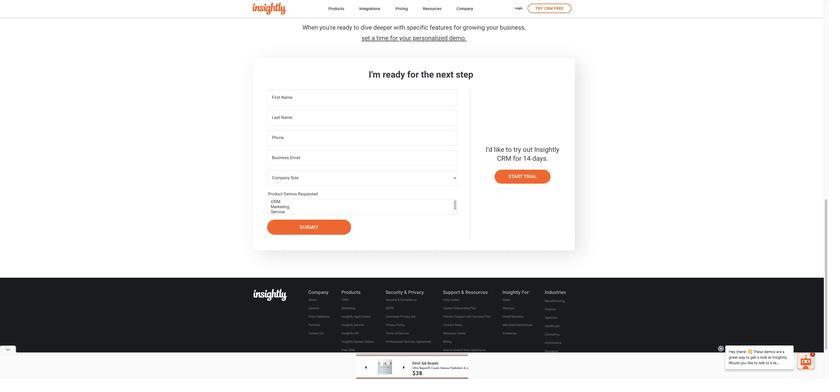 Task type: describe. For each thing, give the bounding box(es) containing it.
start trial
[[508, 174, 537, 180]]

help center
[[443, 299, 459, 302]]

try crm free button
[[528, 4, 571, 13]]

enterprise link
[[502, 331, 517, 337]]

support & resources
[[443, 290, 488, 296]]

0 horizontal spatial your
[[399, 35, 411, 42]]

contact us
[[309, 332, 324, 336]]

australian privacy act
[[386, 316, 416, 319]]

billing
[[443, 341, 452, 344]]

crm inside button
[[544, 6, 553, 11]]

insightly for insightly system status
[[342, 341, 353, 344]]

enterprise
[[503, 332, 517, 336]]

about link
[[308, 298, 317, 304]]

sized
[[509, 324, 516, 328]]

insightly logo image for topmost insightly logo link
[[252, 3, 286, 15]]

insightly appconnect
[[342, 316, 371, 319]]

status
[[365, 341, 374, 344]]

healthcare link
[[544, 324, 560, 330]]

when you're ready to dive deeper with specific features for growing your business,
[[302, 24, 526, 31]]

mid-
[[503, 324, 509, 328]]

how to switch from salesforce
[[443, 349, 486, 353]]

integrations link
[[359, 5, 380, 13]]

ecommerce
[[545, 342, 561, 345]]

1 vertical spatial free
[[342, 349, 348, 353]]

partners
[[309, 324, 320, 328]]

success
[[472, 316, 484, 319]]

billing link
[[443, 340, 452, 346]]

australian
[[386, 316, 400, 319]]

finance
[[545, 308, 556, 312]]

partners link
[[308, 323, 321, 329]]

0 horizontal spatial resources
[[423, 6, 441, 11]]

with
[[394, 24, 405, 31]]

try
[[535, 6, 543, 11]]

0 vertical spatial products
[[328, 6, 344, 11]]

try
[[513, 146, 521, 154]]

from
[[464, 349, 470, 353]]

2 vertical spatial to
[[450, 349, 453, 353]]

0 vertical spatial service
[[354, 324, 364, 328]]

i'd
[[486, 146, 492, 154]]

contact for contact sales
[[443, 324, 454, 328]]

0 horizontal spatial plan
[[470, 307, 476, 311]]

how to switch from salesforce link
[[443, 348, 486, 354]]

start
[[508, 174, 523, 180]]

insightly for insightly service
[[342, 324, 353, 328]]

resource center
[[443, 332, 466, 336]]

0 vertical spatial insightly logo link
[[252, 3, 319, 15]]

product demos requested
[[268, 192, 318, 197]]

privacy policy link
[[386, 323, 405, 329]]

premier support and success plan link
[[443, 314, 491, 321]]

requested
[[298, 192, 318, 197]]

terms of service link
[[386, 331, 409, 337]]

security for security & compliance
[[386, 299, 397, 302]]

for inside i'd like to try out insightly crm for 14 days.
[[513, 155, 521, 163]]

1 vertical spatial products
[[341, 290, 361, 296]]

sales link
[[502, 298, 510, 304]]

demos
[[284, 192, 297, 197]]

insightly system status link
[[341, 340, 374, 346]]

professional
[[386, 341, 403, 344]]

insightly for insightly appconnect
[[342, 316, 353, 319]]

appconnect integrations link
[[443, 356, 477, 363]]

set a time for your personalized demo.
[[362, 35, 466, 42]]

agencies link
[[544, 316, 558, 322]]

0 horizontal spatial ready
[[337, 24, 352, 31]]

2 vertical spatial privacy
[[386, 324, 396, 328]]

marketing link
[[341, 306, 356, 312]]

growing
[[463, 24, 485, 31]]

1 vertical spatial company
[[308, 290, 328, 296]]

1 vertical spatial sales
[[455, 324, 462, 328]]

act
[[411, 316, 416, 319]]

specific
[[407, 24, 428, 31]]

resources link
[[423, 5, 441, 13]]

out
[[523, 146, 533, 154]]

product
[[268, 192, 283, 197]]

careers link
[[308, 306, 319, 312]]

compare crms
[[443, 366, 465, 370]]

start trial link
[[495, 170, 551, 184]]

for:
[[522, 290, 530, 296]]

support inside 'link'
[[455, 316, 466, 319]]

appconnect inside appconnect integrations link
[[443, 357, 460, 361]]

insurance link
[[544, 349, 558, 355]]

1 vertical spatial insightly logo link
[[253, 290, 287, 303]]

compare crms link
[[443, 365, 465, 371]]

consulting link
[[544, 332, 560, 338]]

guided onboarding plan link
[[443, 306, 477, 312]]

small
[[503, 316, 510, 319]]

insurance
[[545, 350, 558, 354]]

0 vertical spatial sales
[[503, 299, 510, 302]]

professional services agreement
[[386, 341, 431, 344]]

login link
[[515, 6, 522, 11]]

1 vertical spatial resources
[[465, 290, 488, 296]]

to inside i'd like to try out insightly crm for 14 days.
[[506, 146, 512, 154]]

system
[[354, 341, 364, 344]]

0 vertical spatial support
[[443, 290, 460, 296]]

set
[[362, 35, 370, 42]]

demo.
[[449, 35, 466, 42]]

agreement
[[416, 341, 431, 344]]

1 horizontal spatial integrations
[[461, 357, 477, 361]]

business
[[511, 316, 524, 319]]

startups link
[[502, 306, 515, 312]]

terms of service
[[386, 332, 409, 336]]

insightly for insightly api
[[342, 332, 353, 336]]

crm link
[[341, 298, 348, 304]]



Task type: vqa. For each thing, say whether or not it's contained in the screenshot.
Small
yes



Task type: locate. For each thing, give the bounding box(es) containing it.
0 vertical spatial contact
[[443, 324, 454, 328]]

about
[[309, 299, 317, 302]]

1 vertical spatial integrations
[[461, 357, 477, 361]]

contact left the us at the bottom
[[309, 332, 319, 336]]

crm down insightly system status link
[[348, 349, 355, 353]]

to
[[354, 24, 359, 31], [506, 146, 512, 154], [450, 349, 453, 353]]

guided onboarding plan
[[443, 307, 476, 311]]

insightly logo link
[[252, 3, 319, 15], [253, 290, 287, 303]]

1 horizontal spatial contact
[[443, 324, 454, 328]]

support up help center
[[443, 290, 460, 296]]

industries
[[545, 290, 566, 296]]

0 vertical spatial center
[[450, 299, 459, 302]]

releases
[[317, 316, 329, 319]]

None submit
[[267, 220, 351, 235]]

1 horizontal spatial company
[[457, 6, 473, 11]]

2 horizontal spatial to
[[506, 146, 512, 154]]

company up 'growing'
[[457, 6, 473, 11]]

& for compliance
[[398, 299, 399, 302]]

products up "you're"
[[328, 6, 344, 11]]

security & compliance
[[386, 299, 417, 302]]

1 vertical spatial privacy
[[400, 316, 410, 319]]

0 horizontal spatial &
[[398, 299, 399, 302]]

for left "the"
[[407, 69, 419, 80]]

resources
[[423, 6, 441, 11], [465, 290, 488, 296]]

i'm
[[369, 69, 380, 80]]

privacy up compliance
[[408, 290, 424, 296]]

0 vertical spatial appconnect
[[354, 316, 371, 319]]

1 vertical spatial appconnect
[[443, 357, 460, 361]]

startups
[[503, 307, 514, 311]]

products link
[[328, 5, 344, 13]]

insightly
[[534, 146, 559, 154], [502, 290, 521, 296], [342, 316, 353, 319], [342, 324, 353, 328], [342, 332, 353, 336], [342, 341, 353, 344]]

press releases
[[309, 316, 329, 319]]

0 horizontal spatial service
[[354, 324, 364, 328]]

how
[[443, 349, 450, 353]]

& inside security & compliance link
[[398, 299, 399, 302]]

1 horizontal spatial ready
[[383, 69, 405, 80]]

1 horizontal spatial your
[[486, 24, 498, 31]]

for right time
[[390, 35, 398, 42]]

1 horizontal spatial service
[[399, 332, 409, 336]]

businesses
[[517, 324, 533, 328]]

center
[[450, 299, 459, 302], [457, 332, 466, 336]]

0 horizontal spatial contact
[[309, 332, 319, 336]]

appconnect
[[354, 316, 371, 319], [443, 357, 460, 361]]

you're
[[319, 24, 336, 31]]

your right 'growing'
[[486, 24, 498, 31]]

company up about
[[308, 290, 328, 296]]

security & compliance link
[[386, 298, 417, 304]]

2 horizontal spatial &
[[461, 290, 464, 296]]

insightly inside i'd like to try out insightly crm for 14 days.
[[534, 146, 559, 154]]

center for resource center
[[457, 332, 466, 336]]

0 horizontal spatial company
[[308, 290, 328, 296]]

& up compliance
[[404, 290, 407, 296]]

finance link
[[544, 307, 556, 313]]

appconnect inside "insightly appconnect" link
[[354, 316, 371, 319]]

and
[[466, 316, 471, 319]]

crms
[[457, 366, 465, 370]]

contact
[[443, 324, 454, 328], [309, 332, 319, 336]]

privacy
[[408, 290, 424, 296], [400, 316, 410, 319], [386, 324, 396, 328]]

appconnect integrations
[[443, 357, 477, 361]]

us
[[320, 332, 324, 336]]

1 vertical spatial center
[[457, 332, 466, 336]]

i'd like to try out insightly crm for 14 days.
[[486, 146, 559, 163]]

0 horizontal spatial to
[[354, 24, 359, 31]]

free crm link
[[341, 348, 355, 354]]

insightly logo image for the bottom insightly logo link
[[253, 290, 287, 302]]

& for resources
[[461, 290, 464, 296]]

insightly system status
[[342, 341, 374, 344]]

insightly for insightly for:
[[502, 290, 521, 296]]

&
[[404, 290, 407, 296], [461, 290, 464, 296], [398, 299, 399, 302]]

free inside button
[[554, 6, 564, 11]]

1 vertical spatial contact
[[309, 332, 319, 336]]

0 vertical spatial resources
[[423, 6, 441, 11]]

australian privacy act link
[[386, 314, 416, 321]]

crm down "like"
[[497, 155, 511, 163]]

0 vertical spatial to
[[354, 24, 359, 31]]

insightly logo image
[[252, 3, 286, 15], [253, 290, 287, 302]]

mid-sized businesses
[[503, 324, 533, 328]]

free crm
[[342, 349, 355, 353]]

personalized
[[413, 35, 448, 42]]

set a time for your personalized demo. link
[[362, 35, 466, 42]]

to left dive
[[354, 24, 359, 31]]

when
[[302, 24, 318, 31]]

mid-sized businesses link
[[502, 323, 533, 329]]

contact down premier
[[443, 324, 454, 328]]

guided
[[443, 307, 453, 311]]

1 vertical spatial support
[[455, 316, 466, 319]]

center right help
[[450, 299, 459, 302]]

your down with
[[399, 35, 411, 42]]

free right try
[[554, 6, 564, 11]]

of
[[395, 332, 398, 336]]

like
[[494, 146, 504, 154]]

plan up the and
[[470, 307, 476, 311]]

pricing link
[[395, 5, 408, 13]]

service
[[354, 324, 364, 328], [399, 332, 409, 336]]

insightly left api
[[342, 332, 353, 336]]

0 vertical spatial insightly logo image
[[252, 3, 286, 15]]

center for help center
[[450, 299, 459, 302]]

0 horizontal spatial free
[[342, 349, 348, 353]]

1 vertical spatial ready
[[383, 69, 405, 80]]

0 vertical spatial your
[[486, 24, 498, 31]]

security up security & compliance
[[386, 290, 403, 296]]

service right of
[[399, 332, 409, 336]]

free down insightly system status link
[[342, 349, 348, 353]]

sales up resource center
[[455, 324, 462, 328]]

resource
[[443, 332, 456, 336]]

1 vertical spatial insightly logo image
[[253, 290, 287, 302]]

1 vertical spatial plan
[[485, 316, 491, 319]]

switch
[[454, 349, 463, 353]]

next
[[436, 69, 454, 80]]

0 vertical spatial security
[[386, 290, 403, 296]]

security
[[386, 290, 403, 296], [386, 299, 397, 302]]

insightly for:
[[502, 290, 530, 296]]

1 horizontal spatial to
[[450, 349, 453, 353]]

center right resource
[[457, 332, 466, 336]]

days.
[[532, 155, 548, 163]]

crm up marketing
[[342, 299, 348, 302]]

dive
[[361, 24, 372, 31]]

insightly up days.
[[534, 146, 559, 154]]

industries link
[[544, 290, 566, 296]]

plan inside 'link'
[[485, 316, 491, 319]]

1 vertical spatial security
[[386, 299, 397, 302]]

login
[[515, 7, 522, 10]]

insightly down the marketing link
[[342, 316, 353, 319]]

service down "insightly appconnect" link
[[354, 324, 364, 328]]

for up demo.
[[454, 24, 461, 31]]

contact for contact us
[[309, 332, 319, 336]]

marketing
[[342, 307, 355, 311]]

integrations up dive
[[359, 6, 380, 11]]

1 horizontal spatial &
[[404, 290, 407, 296]]

insightly appconnect link
[[341, 314, 371, 321]]

security & privacy
[[386, 290, 424, 296]]

insightly api
[[342, 332, 359, 336]]

& for privacy
[[404, 290, 407, 296]]

careers
[[309, 307, 319, 311]]

manufacturing
[[545, 300, 565, 303]]

integrations down from
[[461, 357, 477, 361]]

ready right i'm
[[383, 69, 405, 80]]

plan right success
[[485, 316, 491, 319]]

insightly up the free crm at the bottom left of the page
[[342, 341, 353, 344]]

sales
[[503, 299, 510, 302], [455, 324, 462, 328]]

services
[[404, 341, 415, 344]]

to left try at the top right of page
[[506, 146, 512, 154]]

None text field
[[267, 90, 457, 106], [267, 130, 457, 146], [267, 90, 457, 106], [267, 130, 457, 146]]

0 horizontal spatial integrations
[[359, 6, 380, 11]]

salesforce
[[471, 349, 486, 353]]

1 vertical spatial your
[[399, 35, 411, 42]]

for down try at the top right of page
[[513, 155, 521, 163]]

press
[[309, 316, 316, 319]]

1 vertical spatial service
[[399, 332, 409, 336]]

0 vertical spatial free
[[554, 6, 564, 11]]

insightly up sales link
[[502, 290, 521, 296]]

center inside "link"
[[450, 299, 459, 302]]

privacy up 'terms'
[[386, 324, 396, 328]]

sales up startups
[[503, 299, 510, 302]]

integrations
[[359, 6, 380, 11], [461, 357, 477, 361]]

& up the onboarding
[[461, 290, 464, 296]]

0 horizontal spatial appconnect
[[354, 316, 371, 319]]

1 horizontal spatial appconnect
[[443, 357, 460, 361]]

resources up features
[[423, 6, 441, 11]]

agencies
[[545, 317, 557, 320]]

ready right "you're"
[[337, 24, 352, 31]]

products
[[328, 6, 344, 11], [341, 290, 361, 296]]

1 horizontal spatial plan
[[485, 316, 491, 319]]

1 horizontal spatial sales
[[503, 299, 510, 302]]

security for security & privacy
[[386, 290, 403, 296]]

products up crm link
[[341, 290, 361, 296]]

ready
[[337, 24, 352, 31], [383, 69, 405, 80]]

1 vertical spatial to
[[506, 146, 512, 154]]

0 horizontal spatial sales
[[455, 324, 462, 328]]

a
[[372, 35, 375, 42]]

healthcare
[[545, 325, 560, 329]]

0 vertical spatial company
[[457, 6, 473, 11]]

compare
[[443, 366, 456, 370]]

resources up the onboarding
[[465, 290, 488, 296]]

privacy policy
[[386, 324, 405, 328]]

company link
[[457, 5, 473, 13]]

privacy left act
[[400, 316, 410, 319]]

None text field
[[267, 110, 457, 126], [267, 150, 457, 166], [267, 110, 457, 126], [267, 150, 457, 166]]

crm inside i'd like to try out insightly crm for 14 days.
[[497, 155, 511, 163]]

appconnect up insightly service
[[354, 316, 371, 319]]

0 vertical spatial ready
[[337, 24, 352, 31]]

& left compliance
[[398, 299, 399, 302]]

1 horizontal spatial resources
[[465, 290, 488, 296]]

crm right try
[[544, 6, 553, 11]]

0 vertical spatial plan
[[470, 307, 476, 311]]

0 vertical spatial privacy
[[408, 290, 424, 296]]

appconnect up compare
[[443, 357, 460, 361]]

manufacturing link
[[544, 299, 565, 305]]

step
[[456, 69, 473, 80]]

1 horizontal spatial free
[[554, 6, 564, 11]]

security up gdpr
[[386, 299, 397, 302]]

support down guided onboarding plan link on the right
[[455, 316, 466, 319]]

insightly up insightly api
[[342, 324, 353, 328]]

plan
[[470, 307, 476, 311], [485, 316, 491, 319]]

company
[[457, 6, 473, 11], [308, 290, 328, 296]]

to right how
[[450, 349, 453, 353]]

features
[[430, 24, 452, 31]]

pricing
[[395, 6, 408, 11]]

0 vertical spatial integrations
[[359, 6, 380, 11]]



